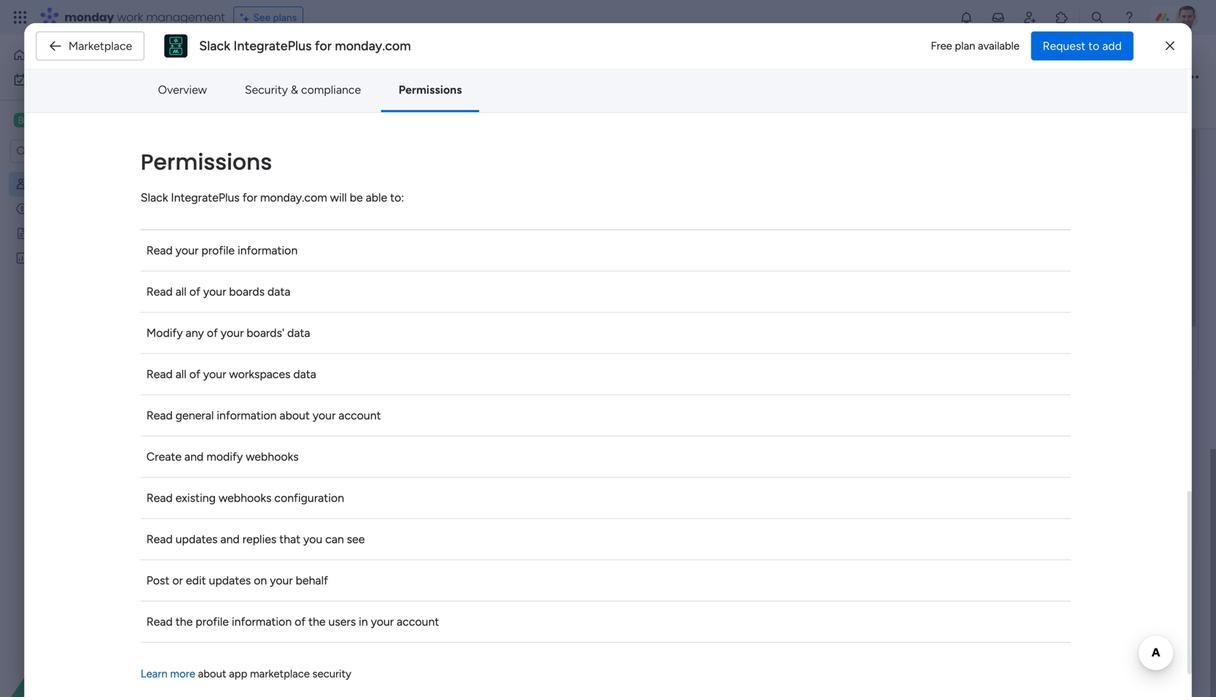 Task type: locate. For each thing, give the bounding box(es) containing it.
My Contacts field
[[216, 46, 367, 78]]

0 vertical spatial account
[[339, 409, 381, 422]]

table
[[266, 89, 290, 102]]

on
[[254, 574, 267, 588]]

1 horizontal spatial phoenix levy
[[523, 69, 604, 87]]

home
[[32, 49, 59, 61]]

1 horizontal spatial overview button
[[524, 102, 600, 126]]

1 vertical spatial new
[[269, 374, 288, 386]]

read down modify
[[146, 367, 173, 381]]

to:
[[390, 191, 404, 205]]

1 horizontal spatial new
[[362, 183, 381, 195]]

read up post
[[146, 532, 173, 546]]

1 horizontal spatial monday.com
[[335, 38, 411, 54]]

1 read from the top
[[146, 244, 173, 257]]

5 read from the top
[[146, 491, 173, 505]]

app
[[433, 62, 453, 76], [229, 667, 247, 681]]

integrations
[[359, 197, 412, 210], [449, 228, 503, 240]]

6 read from the top
[[146, 532, 173, 546]]

permissions
[[399, 83, 462, 97], [141, 147, 272, 177]]

option
[[0, 171, 185, 174]]

all for read all of your boards data
[[176, 285, 187, 299]]

contacts up discover at the top left
[[304, 162, 365, 181]]

security up updates / 1 "button"
[[611, 62, 653, 76]]

new inside discover new abilities with our outlook integrations explore integrations
[[362, 183, 381, 195]]

marketplace button
[[36, 31, 144, 60]]

all for read all of your workspaces data
[[176, 367, 187, 381]]

1 vertical spatial 1
[[395, 224, 398, 233]]

1 horizontal spatial overview
[[546, 108, 589, 120]]

1 horizontal spatial about
[[280, 409, 310, 422]]

edit
[[186, 574, 206, 588]]

0 horizontal spatial slack
[[141, 191, 168, 205]]

integrations down abilities in the left top of the page
[[359, 197, 412, 210]]

1 vertical spatial app
[[229, 667, 247, 681]]

2 all from the top
[[176, 367, 187, 381]]

read left "general"
[[146, 409, 173, 422]]

all up "any"
[[176, 285, 187, 299]]

read for read existing webhooks configuration
[[146, 491, 173, 505]]

for down primary
[[242, 191, 257, 205]]

abilities
[[383, 183, 417, 195]]

phoenix levy
[[523, 69, 604, 87], [274, 219, 333, 232]]

levy inside field
[[576, 69, 604, 87]]

everyone at beyond imagination image
[[1144, 68, 1162, 87]]

marketplace
[[250, 667, 310, 681]]

phoenix levy inside field
[[523, 69, 604, 87]]

new left to:
[[362, 183, 381, 195]]

0 vertical spatial integrations
[[359, 197, 412, 210]]

1 down to:
[[395, 224, 398, 233]]

data down leilani
[[267, 285, 290, 299]]

0 vertical spatial data
[[267, 285, 290, 299]]

read for read all of your workspaces data
[[146, 367, 173, 381]]

1 horizontal spatial add view image
[[1184, 109, 1190, 119]]

contacts up security & compliance
[[259, 46, 363, 78]]

1 vertical spatial phoenix levy
[[274, 219, 333, 232]]

outlook button
[[321, 197, 356, 211]]

0 vertical spatial monday.com
[[335, 38, 411, 54]]

0 horizontal spatial levy
[[312, 219, 333, 232]]

of left users
[[295, 615, 306, 629]]

data right workspaces
[[293, 367, 316, 381]]

4 read from the top
[[146, 409, 173, 422]]

1 vertical spatial phoenix
[[274, 219, 309, 232]]

2 horizontal spatial and
[[656, 62, 675, 76]]

levy
[[576, 69, 604, 87], [312, 219, 333, 232]]

updates
[[176, 532, 218, 546], [209, 574, 251, 588]]

overview down application logo
[[158, 83, 207, 97]]

1 horizontal spatial security
[[611, 62, 653, 76]]

monday.com
[[335, 38, 411, 54], [260, 191, 327, 205]]

security & compliance
[[245, 83, 361, 97]]

0 horizontal spatial new
[[269, 374, 288, 386]]

0 vertical spatial slack
[[199, 38, 230, 54]]

and right create
[[184, 450, 204, 464]]

2 read from the top
[[146, 285, 173, 299]]

integrateplus
[[234, 38, 312, 54], [171, 191, 240, 205]]

for
[[315, 38, 332, 54], [242, 191, 257, 205]]

0 vertical spatial new
[[362, 183, 381, 195]]

0 horizontal spatial for
[[242, 191, 257, 205]]

of up "any"
[[189, 285, 200, 299]]

and
[[656, 62, 675, 76], [184, 450, 204, 464], [220, 532, 240, 546]]

of right "any"
[[207, 326, 218, 340]]

about down group at the left
[[280, 409, 310, 422]]

the left users
[[308, 615, 326, 629]]

new right add at the left of the page
[[269, 374, 288, 386]]

1 horizontal spatial levy
[[576, 69, 604, 87]]

new inside button
[[269, 374, 288, 386]]

partner
[[450, 271, 483, 283]]

phoenix inside the phoenix levy field
[[523, 69, 573, 87]]

0 vertical spatial overview
[[158, 83, 207, 97]]

1 vertical spatial webhooks
[[219, 491, 272, 505]]

0 vertical spatial profile
[[201, 244, 235, 257]]

0 horizontal spatial permissions
[[141, 147, 272, 177]]

for up security & compliance button
[[315, 38, 332, 54]]

1 vertical spatial updates
[[209, 574, 251, 588]]

1 horizontal spatial and
[[220, 532, 240, 546]]

0 vertical spatial phoenix levy
[[523, 69, 604, 87]]

phoenix up madison
[[274, 219, 309, 232]]

0 horizontal spatial about
[[198, 667, 226, 681]]

our
[[441, 183, 456, 195]]

webhooks down read general information about your account
[[246, 450, 299, 464]]

of down "any"
[[189, 367, 200, 381]]

updates left on
[[209, 574, 251, 588]]

overview button down provide
[[524, 102, 600, 126]]

0 horizontal spatial compliance
[[301, 83, 361, 97]]

1 vertical spatial permissions
[[141, 147, 272, 177]]

compliance up 'activity log' at the top of page
[[678, 62, 738, 76]]

0 vertical spatial all
[[176, 285, 187, 299]]

all up "general"
[[176, 367, 187, 381]]

0 horizontal spatial monday.com
[[260, 191, 327, 205]]

read for read the profile information of the users in your account
[[146, 615, 173, 629]]

new
[[362, 183, 381, 195], [269, 374, 288, 386]]

show board description image
[[373, 55, 390, 69]]

integrateplus for slack integrateplus for monday.com will be able to:
[[171, 191, 240, 205]]

security
[[245, 83, 288, 97]]

0 vertical spatial compliance
[[678, 62, 738, 76]]

1 vertical spatial monday.com
[[260, 191, 327, 205]]

read up read all of your boards data
[[146, 244, 173, 257]]

security
[[611, 62, 653, 76], [312, 667, 351, 681]]

0 vertical spatial about
[[280, 409, 310, 422]]

read down post
[[146, 615, 173, 629]]

1 vertical spatial profile
[[196, 615, 229, 629]]

update feed image
[[991, 10, 1005, 25]]

data for modify any of your boards' data
[[287, 326, 310, 340]]

Phoenix Levy field
[[519, 69, 1122, 88]]

read
[[146, 244, 173, 257], [146, 285, 173, 299], [146, 367, 173, 381], [146, 409, 173, 422], [146, 491, 173, 505], [146, 532, 173, 546], [146, 615, 173, 629]]

read up modify
[[146, 285, 173, 299]]

list box
[[0, 169, 185, 466]]

management
[[146, 9, 225, 25]]

workspace selection element
[[14, 111, 92, 129]]

updates
[[611, 108, 649, 120]]

1 horizontal spatial permissions
[[399, 83, 462, 97]]

1 vertical spatial compliance
[[301, 83, 361, 97]]

home option
[[9, 43, 176, 67]]

0 vertical spatial app
[[433, 62, 453, 76]]

1 horizontal spatial for
[[315, 38, 332, 54]]

free plan available
[[931, 39, 1020, 52]]

overview down provide
[[546, 108, 589, 120]]

contacts inside "field"
[[304, 162, 365, 181]]

group
[[290, 374, 317, 386]]

1 horizontal spatial slack
[[199, 38, 230, 54]]

1 horizontal spatial integrations
[[449, 228, 503, 240]]

application logo image
[[164, 34, 188, 58]]

1 vertical spatial security
[[312, 667, 351, 681]]

integrateplus down see plans
[[234, 38, 312, 54]]

2 vertical spatial and
[[220, 532, 240, 546]]

modify any of your boards' data
[[146, 326, 310, 340]]

1 vertical spatial about
[[198, 667, 226, 681]]

integrations up partner
[[449, 228, 503, 240]]

0 vertical spatial contacts
[[259, 46, 363, 78]]

of
[[189, 285, 200, 299], [207, 326, 218, 340], [189, 367, 200, 381], [295, 615, 306, 629]]

activity log
[[671, 108, 726, 120]]

your right in
[[371, 615, 394, 629]]

app right the
[[433, 62, 453, 76]]

1 right the /
[[658, 108, 663, 120]]

Primary Contacts field
[[245, 162, 368, 181]]

create and modify webhooks
[[146, 450, 299, 464]]

1 horizontal spatial 1
[[658, 108, 663, 120]]

new for discover
[[362, 183, 381, 195]]

0 vertical spatial webhooks
[[246, 450, 299, 464]]

webhooks up read updates and replies that you can see
[[219, 491, 272, 505]]

overview button for security
[[146, 75, 219, 104]]

1 horizontal spatial phoenix
[[523, 69, 573, 87]]

levy right not
[[576, 69, 604, 87]]

Text field
[[540, 393, 574, 412]]

integrateplus up read your profile information
[[171, 191, 240, 205]]

1 vertical spatial and
[[184, 450, 204, 464]]

monday.com down primary contacts "field"
[[260, 191, 327, 205]]

0 horizontal spatial app
[[229, 667, 247, 681]]

3 read from the top
[[146, 367, 173, 381]]

1 all from the top
[[176, 285, 187, 299]]

read for read your profile information
[[146, 244, 173, 257]]

overview button down application logo
[[146, 75, 219, 104]]

read all of your boards data
[[146, 285, 290, 299]]

phoenix
[[523, 69, 573, 87], [274, 219, 309, 232]]

krause
[[305, 271, 335, 284]]

0 vertical spatial 1
[[658, 108, 663, 120]]

phoenix right "developer"
[[523, 69, 573, 87]]

contacts for primary contacts
[[304, 162, 365, 181]]

read left existing
[[146, 491, 173, 505]]

1 vertical spatial for
[[242, 191, 257, 205]]

the down or
[[176, 615, 193, 629]]

2 vertical spatial data
[[293, 367, 316, 381]]

1 vertical spatial account
[[397, 615, 439, 629]]

1 vertical spatial all
[[176, 367, 187, 381]]

7 read from the top
[[146, 615, 173, 629]]

1 vertical spatial contacts
[[304, 162, 365, 181]]

add new group button
[[221, 368, 324, 392]]

of for boards
[[189, 285, 200, 299]]

and up the /
[[656, 62, 675, 76]]

your
[[176, 244, 199, 257], [203, 285, 226, 299], [221, 326, 244, 340], [203, 367, 226, 381], [313, 409, 336, 422], [270, 574, 293, 588], [371, 615, 394, 629]]

slack for slack integrateplus for monday.com
[[199, 38, 230, 54]]

your down group at the left
[[313, 409, 336, 422]]

leilani krause
[[274, 271, 335, 284]]

dapulse x slim image
[[1166, 37, 1174, 55]]

1 vertical spatial slack
[[141, 191, 168, 205]]

0 horizontal spatial integrations
[[359, 197, 412, 210]]

modify
[[206, 450, 243, 464]]

behalf
[[296, 574, 328, 588]]

1 vertical spatial data
[[287, 326, 310, 340]]

security right marketplace
[[312, 667, 351, 681]]

the right provide
[[591, 62, 609, 76]]

1 inside button
[[395, 224, 398, 233]]

0 vertical spatial security
[[611, 62, 653, 76]]

levy up doyle
[[312, 219, 333, 232]]

0 vertical spatial and
[[656, 62, 675, 76]]

about
[[280, 409, 310, 422], [198, 667, 226, 681]]

help image
[[1122, 10, 1136, 25]]

0 vertical spatial phoenix
[[523, 69, 573, 87]]

slack integrateplus for monday.com
[[199, 38, 411, 54]]

terry turtle image
[[1175, 6, 1199, 29]]

about right more
[[198, 667, 226, 681]]

profile
[[201, 244, 235, 257], [196, 615, 229, 629]]

any
[[186, 326, 204, 340]]

data right boards'
[[287, 326, 310, 340]]

and left replies
[[220, 532, 240, 546]]

home link
[[9, 43, 176, 67]]

slack
[[199, 38, 230, 54], [141, 191, 168, 205]]

monday marketplace image
[[1055, 10, 1069, 25]]

read general information about your account
[[146, 409, 381, 422]]

profile for the
[[196, 615, 229, 629]]

security & compliance button
[[233, 75, 373, 104]]

monday.com up show board description image
[[335, 38, 411, 54]]

0 vertical spatial for
[[315, 38, 332, 54]]

1 horizontal spatial account
[[397, 615, 439, 629]]

1 inside "button"
[[658, 108, 663, 120]]

overview button
[[146, 75, 219, 104], [524, 102, 600, 126]]

app left marketplace
[[229, 667, 247, 681]]

see plans button
[[234, 7, 303, 28]]

add to favorites image
[[398, 55, 412, 69]]

1 vertical spatial integrateplus
[[171, 191, 240, 205]]

the
[[411, 62, 430, 76]]

compliance right &
[[301, 83, 361, 97]]

read for read updates and replies that you can see
[[146, 532, 173, 546]]

monday.com for slack integrateplus for monday.com
[[335, 38, 411, 54]]

0 vertical spatial integrateplus
[[234, 38, 312, 54]]

outlook
[[321, 197, 356, 210]]

0 vertical spatial permissions
[[399, 83, 462, 97]]

profile up read all of your boards data
[[201, 244, 235, 257]]

marketplace
[[68, 39, 132, 53]]

profile down the edit
[[196, 615, 229, 629]]

information
[[741, 62, 801, 76], [238, 244, 298, 257], [217, 409, 277, 422], [232, 615, 292, 629]]

0 horizontal spatial overview button
[[146, 75, 219, 104]]

contacts
[[259, 46, 363, 78], [304, 162, 365, 181]]

add view image
[[358, 90, 363, 101], [1184, 109, 1190, 119]]

updates up the edit
[[176, 532, 218, 546]]

basic crm
[[33, 113, 89, 127]]

general
[[176, 409, 214, 422]]

0 vertical spatial add view image
[[358, 90, 363, 101]]

0 vertical spatial levy
[[576, 69, 604, 87]]

0 horizontal spatial 1
[[395, 224, 398, 233]]



Task type: vqa. For each thing, say whether or not it's contained in the screenshot.
boards'
yes



Task type: describe. For each thing, give the bounding box(es) containing it.
see
[[347, 532, 365, 546]]

crm
[[64, 113, 89, 127]]

1 vertical spatial integrations
[[449, 228, 503, 240]]

learn more about app marketplace security
[[141, 667, 351, 681]]

configuration
[[274, 491, 344, 505]]

add new group
[[248, 374, 317, 386]]

monday
[[64, 9, 114, 25]]

not
[[529, 62, 547, 76]]

0 vertical spatial updates
[[176, 532, 218, 546]]

0 horizontal spatial overview
[[158, 83, 207, 97]]

lottie animation image
[[0, 551, 185, 697]]

with
[[420, 183, 439, 195]]

1 horizontal spatial app
[[433, 62, 453, 76]]

discover
[[321, 183, 360, 195]]

0 horizontal spatial account
[[339, 409, 381, 422]]

the app developer did not provide the security and compliance information
[[411, 62, 801, 76]]

lottie animation element
[[0, 551, 185, 697]]

plans
[[273, 11, 297, 24]]

read all of your workspaces data
[[146, 367, 316, 381]]

public dashboard image
[[15, 251, 29, 265]]

slack integrateplus for monday.com will be able to:
[[141, 191, 404, 205]]

will
[[330, 191, 347, 205]]

log
[[709, 108, 726, 120]]

able
[[366, 191, 387, 205]]

add
[[248, 374, 266, 386]]

learn more link
[[141, 667, 195, 681]]

see
[[253, 11, 270, 24]]

0 horizontal spatial and
[[184, 450, 204, 464]]

modify
[[146, 326, 183, 340]]

can
[[325, 532, 344, 546]]

1 vertical spatial overview
[[546, 108, 589, 120]]

post or edit updates on your behalf
[[146, 574, 328, 588]]

customer
[[444, 219, 489, 231]]

read existing webhooks configuration
[[146, 491, 344, 505]]

terry turtle image
[[1130, 68, 1149, 87]]

madison
[[274, 245, 312, 258]]

your left add at the left of the page
[[203, 367, 226, 381]]

be
[[350, 191, 363, 205]]

of for workspaces
[[189, 367, 200, 381]]

1 vertical spatial add view image
[[1184, 109, 1190, 119]]

you
[[303, 532, 322, 546]]

doyle
[[314, 245, 340, 258]]

slack for slack integrateplus for monday.com will be able to:
[[141, 191, 168, 205]]

your left boards'
[[221, 326, 244, 340]]

text
[[544, 393, 571, 411]]

help
[[1155, 660, 1181, 675]]

basic
[[33, 113, 61, 127]]

public board image
[[15, 227, 29, 240]]

available
[[978, 39, 1020, 52]]

contacts for my contacts
[[259, 46, 363, 78]]

1 horizontal spatial compliance
[[678, 62, 738, 76]]

data for read all of your workspaces data
[[293, 367, 316, 381]]

0 horizontal spatial the
[[176, 615, 193, 629]]

updates / 1
[[611, 108, 663, 120]]

monday work management
[[64, 9, 225, 25]]

your right on
[[270, 574, 293, 588]]

profile for your
[[201, 244, 235, 257]]

read updates and replies that you can see
[[146, 532, 365, 546]]

work
[[117, 9, 143, 25]]

overview button for updates
[[524, 102, 600, 126]]

existing
[[176, 491, 216, 505]]

provide
[[549, 62, 589, 76]]

invite members image
[[1023, 10, 1037, 25]]

/
[[652, 108, 656, 120]]

cards button
[[301, 84, 349, 107]]

search everything image
[[1090, 10, 1105, 25]]

workspace image
[[14, 112, 28, 128]]

read for read all of your boards data
[[146, 285, 173, 299]]

to
[[1088, 39, 1099, 53]]

boards
[[229, 285, 265, 299]]

0 horizontal spatial add view image
[[358, 90, 363, 101]]

in
[[359, 615, 368, 629]]

for for slack integrateplus for monday.com will be able to:
[[242, 191, 257, 205]]

1 button
[[368, 212, 415, 238]]

b
[[18, 114, 24, 126]]

permissions inside button
[[399, 83, 462, 97]]

main table
[[242, 89, 290, 102]]

0 horizontal spatial security
[[312, 667, 351, 681]]

developer
[[456, 62, 507, 76]]

your left boards
[[203, 285, 226, 299]]

of for boards'
[[207, 326, 218, 340]]

free
[[931, 39, 952, 52]]

see plans
[[253, 11, 297, 24]]

contact
[[313, 193, 350, 205]]

primary contacts
[[249, 162, 365, 181]]

monday.com for slack integrateplus for monday.com will be able to:
[[260, 191, 327, 205]]

activity
[[671, 108, 706, 120]]

discover new abilities with our outlook integrations explore integrations
[[321, 183, 503, 240]]

add
[[1102, 39, 1122, 53]]

1 vertical spatial levy
[[312, 219, 333, 232]]

data for read all of your boards data
[[267, 285, 290, 299]]

0 horizontal spatial phoenix
[[274, 219, 309, 232]]

primary
[[249, 162, 301, 181]]

1 horizontal spatial the
[[308, 615, 326, 629]]

that
[[279, 532, 300, 546]]

your up read all of your boards data
[[176, 244, 199, 257]]

learn
[[141, 667, 167, 681]]

plan
[[955, 39, 975, 52]]

compliance inside security & compliance button
[[301, 83, 361, 97]]

read for read general information about your account
[[146, 409, 173, 422]]

notifications image
[[959, 10, 974, 25]]

boards'
[[247, 326, 284, 340]]

did
[[510, 62, 526, 76]]

workspaces
[[229, 367, 290, 381]]

activity log button
[[660, 102, 737, 126]]

2 horizontal spatial the
[[591, 62, 609, 76]]

madison doyle
[[274, 245, 340, 258]]

&
[[291, 83, 298, 97]]

replies
[[242, 532, 276, 546]]

cards
[[312, 89, 338, 102]]

new for add
[[269, 374, 288, 386]]

updates / 1 button
[[600, 102, 663, 126]]

create
[[146, 450, 182, 464]]

select product image
[[13, 10, 28, 25]]

for for slack integrateplus for monday.com
[[315, 38, 332, 54]]

request
[[1043, 39, 1086, 53]]

permissions button
[[387, 75, 474, 104]]

my contacts
[[220, 46, 363, 78]]

integrateplus for slack integrateplus for monday.com
[[234, 38, 312, 54]]

main
[[242, 89, 263, 102]]

explore integrations button
[[407, 222, 509, 246]]

0 horizontal spatial phoenix levy
[[274, 219, 333, 232]]



